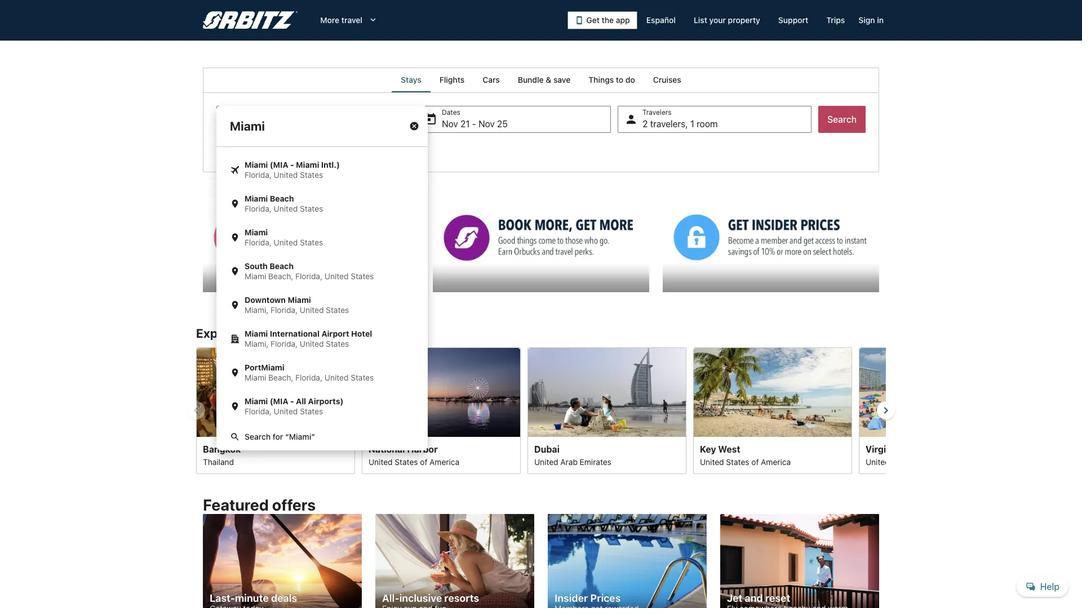 Task type: describe. For each thing, give the bounding box(es) containing it.
trending
[[289, 326, 338, 341]]

dubai united arab emirates
[[534, 444, 611, 467]]

states inside downtown miami miami, florida, united states
[[326, 306, 349, 315]]

offers
[[272, 496, 316, 515]]

america for harbor
[[430, 457, 459, 467]]

miami florida, united states
[[245, 228, 323, 247]]

florida, inside 'miami (mia - miami intl.) florida, united states'
[[245, 170, 272, 180]]

1
[[690, 119, 694, 129]]

jet and reset
[[727, 593, 790, 605]]

and
[[745, 593, 763, 605]]

miami inside miami (mia - all airports) florida, united states
[[245, 397, 268, 406]]

things to do link
[[580, 68, 644, 92]]

key
[[700, 444, 716, 454]]

list
[[694, 15, 707, 25]]

portmiami miami beach, florida, united states
[[245, 363, 374, 383]]

orbitz logo image
[[203, 11, 298, 29]]

2 travelers, 1 room button
[[618, 106, 812, 133]]

opens in a new window image
[[432, 200, 442, 210]]

small image for south beach
[[230, 267, 240, 277]]

united inside national harbor united states of america
[[369, 457, 393, 467]]

stays
[[242, 326, 273, 341]]

featured offers main content
[[0, 68, 1082, 609]]

stays
[[401, 75, 421, 85]]

bangkok featuring a bridge, skyline and a river or creek image
[[196, 348, 355, 437]]

beach for south beach
[[270, 262, 294, 271]]

florida, inside south beach miami beach, florida, united states
[[295, 272, 322, 281]]

jet
[[727, 593, 743, 605]]

hotel
[[351, 329, 372, 339]]

harbor
[[407, 444, 438, 454]]

all-inclusive resorts
[[382, 593, 479, 605]]

states inside miami international airport hotel miami, florida, united states
[[326, 339, 349, 349]]

save
[[554, 75, 571, 85]]

list your property link
[[685, 10, 769, 30]]

miami inside portmiami miami beach, florida, united states
[[245, 373, 266, 383]]

explore
[[196, 326, 240, 341]]

add a flight
[[231, 144, 273, 154]]

emirates
[[580, 457, 611, 467]]

small image for miami (mia - miami intl.)
[[230, 165, 240, 175]]

trips
[[827, 15, 845, 25]]

español button
[[637, 10, 685, 30]]

airport
[[322, 329, 349, 339]]

show next card image
[[879, 404, 893, 418]]

virginia beach showing a beach, general coastal views and a coastal town image
[[859, 348, 1018, 437]]

united inside miami international airport hotel miami, florida, united states
[[300, 339, 324, 349]]

stays link
[[392, 68, 431, 92]]

miami (mia - miami intl.) florida, united states
[[245, 160, 340, 180]]

more travel
[[320, 15, 362, 25]]

united inside miami florida, united states
[[274, 238, 298, 247]]

insider
[[555, 593, 588, 605]]

miami inside downtown miami miami, florida, united states
[[288, 295, 311, 305]]

bundle & save link
[[509, 68, 580, 92]]

florida, inside downtown miami miami, florida, united states
[[271, 306, 298, 315]]

cruises
[[653, 75, 681, 85]]

inclusive
[[399, 593, 442, 605]]

south
[[245, 262, 268, 271]]

of for beach
[[917, 457, 925, 467]]

to
[[616, 75, 624, 85]]

clear going to image
[[409, 121, 419, 131]]

deals
[[271, 593, 297, 605]]

virginia beach united states of america
[[866, 444, 957, 467]]

travelers,
[[650, 119, 688, 129]]

intl.)
[[321, 160, 340, 170]]

bundle & save
[[518, 75, 571, 85]]

united inside 'miami (mia - miami intl.) florida, united states'
[[274, 170, 298, 180]]

car
[[317, 144, 329, 154]]

2 travelers, 1 room
[[643, 119, 718, 129]]

international
[[270, 329, 320, 339]]

sign in button
[[854, 10, 888, 30]]

tab list inside featured offers main content
[[203, 68, 879, 92]]

español
[[646, 15, 676, 25]]

things
[[589, 75, 614, 85]]

show previous card image
[[189, 404, 203, 418]]

florida, inside miami florida, united states
[[245, 238, 272, 247]]

small image for miami beach
[[230, 199, 240, 209]]

downtown
[[245, 295, 286, 305]]

cars
[[483, 75, 500, 85]]

united inside miami beach florida, united states
[[274, 204, 298, 214]]

download the app button image
[[575, 16, 584, 25]]

jumeira beach and park featuring a beach as well as a small group of people image
[[528, 348, 687, 437]]

list your property
[[694, 15, 760, 25]]

last-
[[210, 593, 235, 605]]

25
[[497, 119, 508, 129]]

states inside national harbor united states of america
[[395, 457, 418, 467]]

&
[[546, 75, 551, 85]]

for
[[273, 432, 283, 442]]

your
[[709, 15, 726, 25]]

add a car
[[294, 144, 329, 154]]

beach for miami beach
[[270, 194, 294, 203]]

florida, inside portmiami miami beach, florida, united states
[[295, 373, 322, 383]]

get the app
[[586, 15, 630, 25]]

travel
[[341, 15, 362, 25]]

miami (mia - all airports) florida, united states
[[245, 397, 343, 417]]

add for add a flight
[[231, 144, 246, 154]]

florida, inside miami international airport hotel miami, florida, united states
[[271, 339, 298, 349]]

america for west
[[761, 457, 791, 467]]

states inside virginia beach united states of america
[[892, 457, 915, 467]]

national
[[369, 444, 405, 454]]

united inside virginia beach united states of america
[[866, 457, 890, 467]]

dubai
[[534, 444, 560, 454]]

minute
[[235, 593, 269, 605]]

bangkok thailand
[[203, 444, 241, 467]]

of for harbor
[[420, 457, 427, 467]]

room
[[697, 119, 718, 129]]

search for search for "miami"
[[245, 432, 271, 442]]

united inside miami (mia - all airports) florida, united states
[[274, 407, 298, 417]]

resorts
[[444, 593, 479, 605]]

last-minute deals
[[210, 593, 297, 605]]

2
[[643, 119, 648, 129]]



Task type: vqa. For each thing, say whether or not it's contained in the screenshot.
orbitz logo
yes



Task type: locate. For each thing, give the bounding box(es) containing it.
small image for miami international airport hotel
[[230, 334, 240, 344]]

states inside key west united states of america
[[726, 457, 749, 467]]

beach, down portmiami at the bottom
[[268, 373, 293, 383]]

2 miami, from the top
[[245, 339, 268, 349]]

1 miami, from the top
[[245, 306, 268, 315]]

america inside national harbor united states of america
[[430, 457, 459, 467]]

small image left stays
[[230, 334, 240, 344]]

small image left miami florida, united states
[[230, 233, 240, 243]]

0 horizontal spatial add
[[231, 144, 246, 154]]

2 a from the left
[[311, 144, 315, 154]]

florida, inside miami beach florida, united states
[[245, 204, 272, 214]]

america inside key west united states of america
[[761, 457, 791, 467]]

trips link
[[818, 10, 854, 30]]

0 vertical spatial beach,
[[268, 272, 293, 281]]

miami inside miami beach florida, united states
[[245, 194, 268, 203]]

reset
[[765, 593, 790, 605]]

2 vertical spatial beach
[[901, 444, 929, 454]]

search for search
[[828, 114, 857, 125]]

miami, down downtown
[[245, 306, 268, 315]]

2 (mia from the top
[[270, 397, 288, 406]]

2 small image from the top
[[230, 334, 240, 344]]

beach inside miami beach florida, united states
[[270, 194, 294, 203]]

small image down 'add a flight'
[[230, 165, 240, 175]]

bangkok
[[203, 444, 241, 454]]

prices
[[590, 593, 621, 605]]

united inside south beach miami beach, florida, united states
[[325, 272, 349, 281]]

miami,
[[245, 306, 268, 315], [245, 339, 268, 349]]

3 of from the left
[[917, 457, 925, 467]]

small image
[[230, 300, 240, 311], [230, 334, 240, 344], [230, 368, 240, 378], [230, 402, 240, 412]]

0 vertical spatial miami,
[[245, 306, 268, 315]]

beach right south
[[270, 262, 294, 271]]

united up airports)
[[325, 373, 349, 383]]

0 horizontal spatial a
[[248, 144, 252, 154]]

0 vertical spatial (mia
[[270, 160, 288, 170]]

small image for miami
[[230, 233, 240, 243]]

thailand
[[203, 457, 234, 467]]

united up miami florida, united states
[[274, 204, 298, 214]]

united up downtown miami miami, florida, united states
[[325, 272, 349, 281]]

all
[[296, 397, 306, 406]]

insider prices
[[555, 593, 621, 605]]

in right stays
[[276, 326, 287, 341]]

1 horizontal spatial nov
[[479, 119, 495, 129]]

featured offers
[[203, 496, 316, 515]]

- left all
[[290, 397, 294, 406]]

a left car
[[311, 144, 315, 154]]

united down key
[[700, 457, 724, 467]]

- for nov
[[472, 119, 476, 129]]

2 small image from the top
[[230, 199, 240, 209]]

1 vertical spatial -
[[290, 160, 294, 170]]

united inside the 'dubai united arab emirates'
[[534, 457, 558, 467]]

3 small image from the top
[[230, 233, 240, 243]]

1 (mia from the top
[[270, 160, 288, 170]]

0 vertical spatial -
[[472, 119, 476, 129]]

united down all
[[274, 407, 298, 417]]

2 beach, from the top
[[268, 373, 293, 383]]

-
[[472, 119, 476, 129], [290, 160, 294, 170], [290, 397, 294, 406]]

add left flight
[[231, 144, 246, 154]]

florida, up south
[[245, 238, 272, 247]]

america inside virginia beach united states of america
[[927, 457, 957, 467]]

add
[[231, 144, 246, 154], [294, 144, 309, 154]]

0 horizontal spatial america
[[430, 457, 459, 467]]

florida, up all
[[295, 373, 322, 383]]

west
[[718, 444, 740, 454]]

add left car
[[294, 144, 309, 154]]

1 horizontal spatial search
[[828, 114, 857, 125]]

(mia inside 'miami (mia - miami intl.) florida, united states'
[[270, 160, 288, 170]]

in right sign
[[877, 15, 884, 25]]

- inside 'miami (mia - miami intl.) florida, united states'
[[290, 160, 294, 170]]

more travel button
[[311, 10, 387, 30]]

in
[[877, 15, 884, 25], [276, 326, 287, 341]]

(mia for miami
[[270, 160, 288, 170]]

1 small image from the top
[[230, 300, 240, 311]]

sign
[[859, 15, 875, 25]]

united inside downtown miami miami, florida, united states
[[300, 306, 324, 315]]

united down national
[[369, 457, 393, 467]]

south beach featuring tropical scenes, general coastal views and a beach image
[[693, 348, 852, 437]]

small image
[[230, 165, 240, 175], [230, 199, 240, 209], [230, 233, 240, 243], [230, 267, 240, 277], [230, 432, 240, 442]]

search inside search button
[[828, 114, 857, 125]]

0 vertical spatial search
[[828, 114, 857, 125]]

support link
[[769, 10, 818, 30]]

united inside key west united states of america
[[700, 457, 724, 467]]

flights link
[[431, 68, 474, 92]]

app
[[616, 15, 630, 25]]

flights
[[440, 75, 465, 85]]

"miami"
[[285, 432, 315, 442]]

2 horizontal spatial of
[[917, 457, 925, 467]]

florida, up the search for "miami"
[[245, 407, 272, 417]]

- right 21
[[472, 119, 476, 129]]

1 horizontal spatial add
[[294, 144, 309, 154]]

- left the intl.)
[[290, 160, 294, 170]]

1 vertical spatial beach,
[[268, 373, 293, 383]]

1 a from the left
[[248, 144, 252, 154]]

1 horizontal spatial a
[[311, 144, 315, 154]]

1 of from the left
[[420, 457, 427, 467]]

small image up 'bangkok'
[[230, 432, 240, 442]]

search for "miami"
[[245, 432, 315, 442]]

united down international
[[300, 339, 324, 349]]

a
[[248, 144, 252, 154], [311, 144, 315, 154]]

small image for downtown miami
[[230, 300, 240, 311]]

nov 21 - nov 25 button
[[417, 106, 611, 133]]

(mia left all
[[270, 397, 288, 406]]

sign in
[[859, 15, 884, 25]]

Going to text field
[[216, 106, 428, 147]]

nov left 21
[[442, 119, 458, 129]]

2 of from the left
[[752, 457, 759, 467]]

of inside key west united states of america
[[752, 457, 759, 467]]

miami inside miami florida, united states
[[245, 228, 268, 237]]

miami
[[245, 160, 268, 170], [296, 160, 319, 170], [245, 194, 268, 203], [245, 228, 268, 237], [245, 272, 266, 281], [288, 295, 311, 305], [245, 329, 268, 339], [245, 373, 266, 383], [245, 397, 268, 406]]

beach, inside portmiami miami beach, florida, united states
[[268, 373, 293, 383]]

states inside miami beach florida, united states
[[300, 204, 323, 214]]

airports)
[[308, 397, 343, 406]]

(mia inside miami (mia - all airports) florida, united states
[[270, 397, 288, 406]]

support
[[778, 15, 809, 25]]

destinations
[[341, 326, 413, 341]]

1 add from the left
[[231, 144, 246, 154]]

cars link
[[474, 68, 509, 92]]

downtown miami miami, florida, united states
[[245, 295, 349, 315]]

4 small image from the top
[[230, 402, 240, 412]]

1 vertical spatial miami,
[[245, 339, 268, 349]]

of inside national harbor united states of america
[[420, 457, 427, 467]]

1 beach, from the top
[[268, 272, 293, 281]]

miami, up portmiami at the bottom
[[245, 339, 268, 349]]

states inside miami (mia - all airports) florida, united states
[[300, 407, 323, 417]]

- inside miami (mia - all airports) florida, united states
[[290, 397, 294, 406]]

small image for portmiami
[[230, 368, 240, 378]]

of inside virginia beach united states of america
[[917, 457, 925, 467]]

nov left "25"
[[479, 119, 495, 129]]

property
[[728, 15, 760, 25]]

2 america from the left
[[761, 457, 791, 467]]

virginia
[[866, 444, 899, 454]]

beach down 'miami (mia - miami intl.) florida, united states'
[[270, 194, 294, 203]]

flight
[[254, 144, 273, 154]]

a for flight
[[248, 144, 252, 154]]

1 horizontal spatial america
[[761, 457, 791, 467]]

florida, down international
[[271, 339, 298, 349]]

of
[[420, 457, 427, 467], [752, 457, 759, 467], [917, 457, 925, 467]]

of for west
[[752, 457, 759, 467]]

beach inside virginia beach united states of america
[[901, 444, 929, 454]]

united down 'virginia'
[[866, 457, 890, 467]]

1 nov from the left
[[442, 119, 458, 129]]

miami, inside miami international airport hotel miami, florida, united states
[[245, 339, 268, 349]]

search
[[828, 114, 857, 125], [245, 432, 271, 442]]

(mia down flight
[[270, 160, 288, 170]]

small image right opens in a new window image
[[230, 199, 240, 209]]

miami inside south beach miami beach, florida, united states
[[245, 272, 266, 281]]

states inside 'miami (mia - miami intl.) florida, united states'
[[300, 170, 323, 180]]

more
[[320, 15, 339, 25]]

miami inside miami international airport hotel miami, florida, united states
[[245, 329, 268, 339]]

in inside dropdown button
[[877, 15, 884, 25]]

states
[[300, 170, 323, 180], [300, 204, 323, 214], [300, 238, 323, 247], [351, 272, 374, 281], [326, 306, 349, 315], [326, 339, 349, 349], [351, 373, 374, 383], [300, 407, 323, 417], [395, 457, 418, 467], [726, 457, 749, 467], [892, 457, 915, 467]]

nov
[[442, 119, 458, 129], [479, 119, 495, 129]]

florida, up downtown miami miami, florida, united states
[[295, 272, 322, 281]]

small image left portmiami at the bottom
[[230, 368, 240, 378]]

united down 'dubai'
[[534, 457, 558, 467]]

21
[[460, 119, 470, 129]]

4 small image from the top
[[230, 267, 240, 277]]

florida, down downtown
[[271, 306, 298, 315]]

united up miami beach florida, united states
[[274, 170, 298, 180]]

florida, up miami florida, united states
[[245, 204, 272, 214]]

3 america from the left
[[927, 457, 957, 467]]

featured
[[203, 496, 269, 515]]

beach, up downtown
[[268, 272, 293, 281]]

beach for virginia beach
[[901, 444, 929, 454]]

get the app link
[[568, 11, 637, 29]]

tab list
[[203, 68, 879, 92]]

- inside button
[[472, 119, 476, 129]]

states inside south beach miami beach, florida, united states
[[351, 272, 374, 281]]

0 horizontal spatial of
[[420, 457, 427, 467]]

bundle
[[518, 75, 544, 85]]

do
[[626, 75, 635, 85]]

2 nov from the left
[[479, 119, 495, 129]]

beach right 'virginia'
[[901, 444, 929, 454]]

the
[[602, 15, 614, 25]]

beach, inside south beach miami beach, florida, united states
[[268, 272, 293, 281]]

america for beach
[[927, 457, 957, 467]]

1 vertical spatial in
[[276, 326, 287, 341]]

- for miami
[[290, 160, 294, 170]]

2 add from the left
[[294, 144, 309, 154]]

small image right show previous card image
[[230, 402, 240, 412]]

small image left south
[[230, 267, 240, 277]]

featured offers region
[[196, 490, 886, 609]]

0 horizontal spatial in
[[276, 326, 287, 341]]

1 vertical spatial (mia
[[270, 397, 288, 406]]

(mia
[[270, 160, 288, 170], [270, 397, 288, 406]]

small image for miami (mia - all airports)
[[230, 402, 240, 412]]

in inside featured offers main content
[[276, 326, 287, 341]]

1 vertical spatial beach
[[270, 262, 294, 271]]

(mia for all
[[270, 397, 288, 406]]

0 horizontal spatial nov
[[442, 119, 458, 129]]

states inside miami florida, united states
[[300, 238, 323, 247]]

beach
[[270, 194, 294, 203], [270, 262, 294, 271], [901, 444, 929, 454]]

add for add a car
[[294, 144, 309, 154]]

1 horizontal spatial of
[[752, 457, 759, 467]]

miami, inside downtown miami miami, florida, united states
[[245, 306, 268, 315]]

all-
[[382, 593, 399, 605]]

opens in a new window image
[[202, 200, 212, 210]]

explore stays in trending destinations
[[196, 326, 413, 341]]

- for all
[[290, 397, 294, 406]]

nov 21 - nov 25
[[442, 119, 508, 129]]

things to do
[[589, 75, 635, 85]]

beach inside south beach miami beach, florida, united states
[[270, 262, 294, 271]]

united up south beach miami beach, florida, united states
[[274, 238, 298, 247]]

a left flight
[[248, 144, 252, 154]]

states inside portmiami miami beach, florida, united states
[[351, 373, 374, 383]]

arab
[[561, 457, 578, 467]]

miami beach florida, united states
[[245, 194, 323, 214]]

2 horizontal spatial america
[[927, 457, 957, 467]]

1 america from the left
[[430, 457, 459, 467]]

0 horizontal spatial search
[[245, 432, 271, 442]]

florida, down flight
[[245, 170, 272, 180]]

beach,
[[268, 272, 293, 281], [268, 373, 293, 383]]

get
[[586, 15, 600, 25]]

1 horizontal spatial in
[[877, 15, 884, 25]]

2 vertical spatial -
[[290, 397, 294, 406]]

united up trending
[[300, 306, 324, 315]]

tab list containing stays
[[203, 68, 879, 92]]

small image left downtown
[[230, 300, 240, 311]]

1 small image from the top
[[230, 165, 240, 175]]

3 small image from the top
[[230, 368, 240, 378]]

1 vertical spatial search
[[245, 432, 271, 442]]

5 small image from the top
[[230, 432, 240, 442]]

south beach miami beach, florida, united states
[[245, 262, 374, 281]]

cruises link
[[644, 68, 690, 92]]

0 vertical spatial beach
[[270, 194, 294, 203]]

miami international airport hotel miami, florida, united states
[[245, 329, 372, 349]]

a for car
[[311, 144, 315, 154]]

portmiami
[[245, 363, 284, 373]]

0 vertical spatial in
[[877, 15, 884, 25]]

united inside portmiami miami beach, florida, united states
[[325, 373, 349, 383]]

florida, inside miami (mia - all airports) florida, united states
[[245, 407, 272, 417]]



